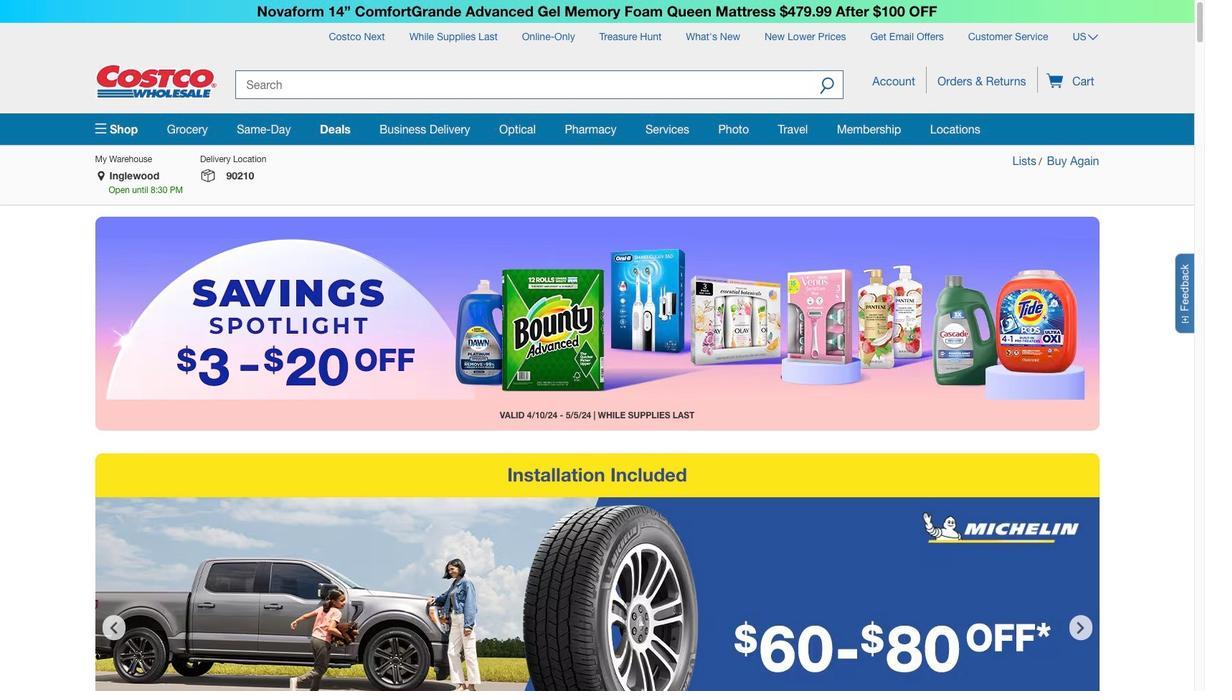 Task type: locate. For each thing, give the bounding box(es) containing it.
Search text field
[[235, 70, 812, 99]]

costco us homepage image
[[95, 64, 217, 99]]



Task type: vqa. For each thing, say whether or not it's contained in the screenshot.
Add to List  David's Cookies Brownie and Cookie Combo Pack image
no



Task type: describe. For each thing, give the bounding box(es) containing it.
savings spotlight $3-$20 off. valid 4/10/24 - 5/5/24 while supplies last. image
[[95, 239, 1100, 400]]

main element
[[95, 113, 1100, 145]]

Search text field
[[235, 70, 812, 99]]

search image
[[820, 76, 835, 97]]

michelin tires image
[[95, 497, 1100, 691]]



